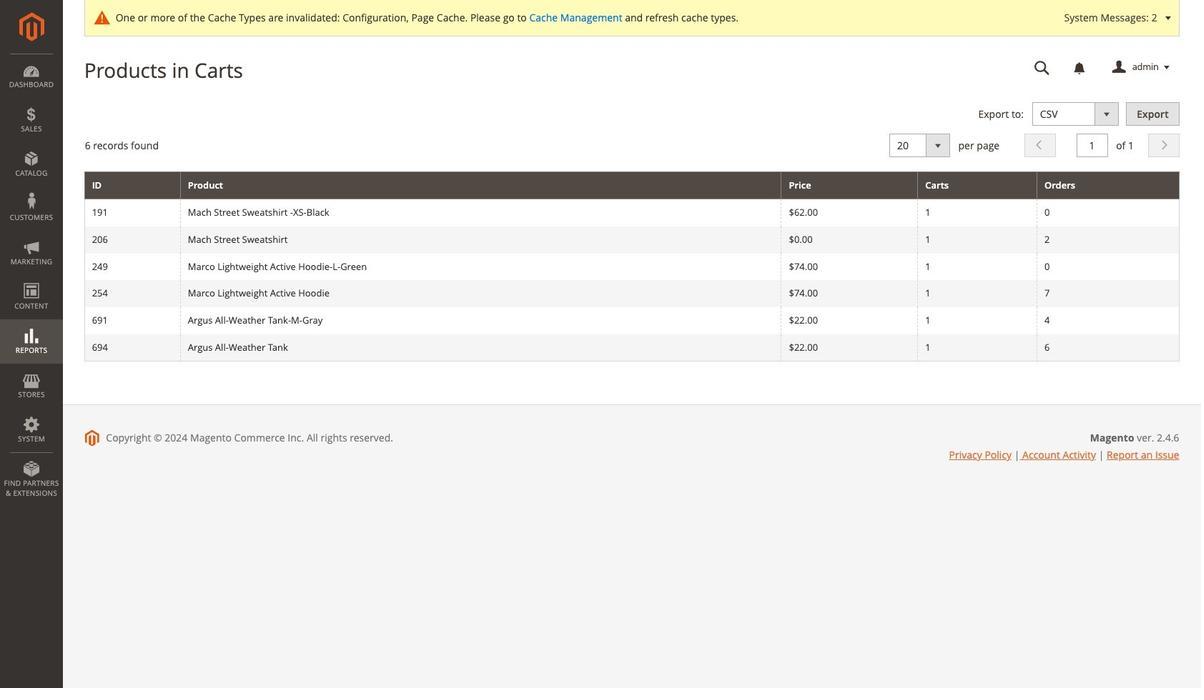 Task type: vqa. For each thing, say whether or not it's contained in the screenshot.
Magento Admin Panel image
yes



Task type: locate. For each thing, give the bounding box(es) containing it.
magento admin panel image
[[19, 12, 44, 41]]

None text field
[[1024, 55, 1060, 80], [1076, 133, 1108, 157], [1024, 55, 1060, 80], [1076, 133, 1108, 157]]

menu bar
[[0, 54, 63, 506]]



